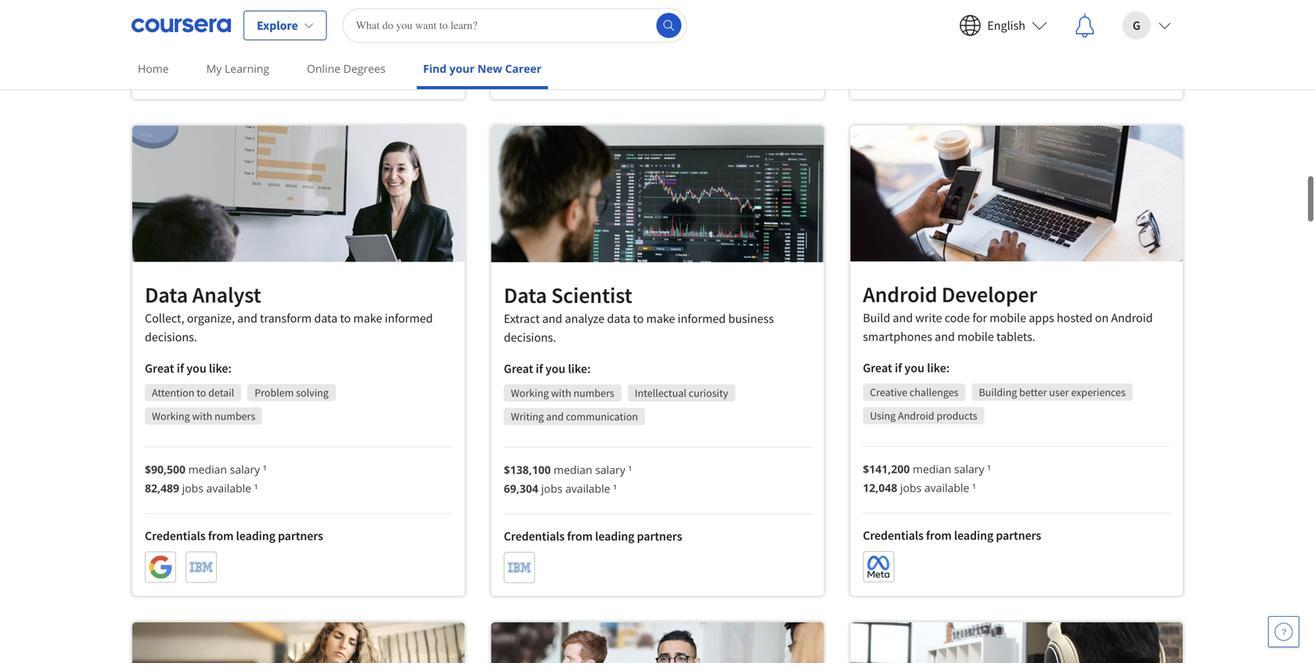 Task type: describe. For each thing, give the bounding box(es) containing it.
data scientist image
[[492, 126, 824, 262]]

extract
[[504, 311, 540, 327]]

1 horizontal spatial working with numbers
[[511, 386, 615, 400]]

data inside data analyst collect, organize, and transform data to make informed decisions.
[[314, 310, 338, 326]]

building better user experiences
[[980, 385, 1126, 400]]

intellectual curiosity
[[635, 386, 729, 400]]

using
[[871, 409, 896, 423]]

g
[[1133, 18, 1141, 33]]

intellectual
[[635, 386, 687, 400]]

0 vertical spatial android
[[863, 281, 938, 308]]

you for developer
[[905, 360, 925, 376]]

writing
[[511, 410, 544, 424]]

explore button
[[244, 11, 327, 40]]

data for data scientist
[[504, 281, 547, 309]]

available for developer
[[925, 481, 970, 496]]

2 vertical spatial android
[[899, 409, 935, 423]]

my learning link
[[200, 51, 276, 86]]

great for data analyst
[[145, 361, 174, 376]]

creative
[[871, 385, 908, 400]]

median for developer
[[913, 462, 952, 477]]

my learning
[[207, 61, 269, 76]]

career
[[505, 61, 542, 76]]

0 horizontal spatial working with numbers
[[152, 409, 256, 423]]

smartphones
[[863, 329, 933, 345]]

communication
[[566, 410, 638, 424]]

median for scientist
[[554, 462, 593, 477]]

1 horizontal spatial with
[[551, 386, 572, 400]]

great if you like: for scientist
[[504, 361, 591, 377]]

hosted
[[1057, 310, 1093, 326]]

1 vertical spatial mobile
[[958, 329, 995, 345]]

android developer build and write code for mobile apps hosted on android smartphones and mobile tablets.
[[863, 281, 1154, 345]]

creative challenges
[[871, 385, 959, 400]]

online degrees
[[307, 61, 386, 76]]

data analyst collect, organize, and transform data to make informed decisions.
[[145, 281, 433, 345]]

you for scientist
[[546, 361, 566, 377]]

products
[[937, 409, 978, 423]]

g button
[[1111, 0, 1184, 51]]

decisions. for analyst
[[145, 329, 197, 345]]

data for data analyst
[[145, 281, 188, 308]]

salary for analyst
[[230, 462, 260, 477]]

great if you like: for analyst
[[145, 361, 232, 376]]

data analyst image
[[132, 126, 465, 262]]

online degrees link
[[301, 51, 392, 86]]

great for android developer
[[863, 360, 893, 376]]

attention
[[152, 386, 195, 400]]

apps
[[1029, 310, 1055, 326]]

transform
[[260, 310, 312, 326]]

explore
[[257, 18, 298, 33]]

available for scientist
[[566, 481, 611, 496]]

find
[[423, 61, 447, 76]]

if for developer
[[895, 360, 903, 376]]

experiences
[[1072, 385, 1126, 400]]

0 vertical spatial mobile
[[990, 310, 1027, 326]]

curiosity
[[689, 386, 729, 400]]

writing and communication
[[511, 410, 638, 424]]

english
[[988, 18, 1026, 33]]

and inside data analyst collect, organize, and transform data to make informed decisions.
[[237, 310, 258, 326]]

69,304
[[504, 481, 539, 496]]

attention to detail
[[152, 386, 234, 400]]

on
[[1096, 310, 1109, 326]]

home link
[[132, 51, 175, 86]]

like: for analyst
[[209, 361, 232, 376]]

learning
[[225, 61, 269, 76]]

0 horizontal spatial numbers
[[215, 409, 256, 423]]

What do you want to learn? text field
[[343, 8, 688, 43]]

degrees
[[344, 61, 386, 76]]

1 horizontal spatial numbers
[[574, 386, 615, 400]]

salary for developer
[[955, 462, 985, 477]]



Task type: vqa. For each thing, say whether or not it's contained in the screenshot.
Deploy and Test a Visual Inspection AI Component Anomaly Detection Solution Link
no



Task type: locate. For each thing, give the bounding box(es) containing it.
0 horizontal spatial to
[[197, 386, 206, 400]]

like: for scientist
[[568, 361, 591, 377]]

1 credentials from leading partners button from the left
[[132, 0, 466, 100]]

2 horizontal spatial to
[[633, 311, 644, 327]]

2 you from the left
[[187, 361, 207, 376]]

my
[[207, 61, 222, 76]]

1 horizontal spatial informed
[[678, 311, 726, 327]]

code
[[945, 310, 971, 326]]

help center image
[[1275, 623, 1294, 642]]

better
[[1020, 385, 1048, 400]]

available inside $138,100 median salary ¹ 69,304 jobs available ¹
[[566, 481, 611, 496]]

and right extract
[[543, 311, 563, 327]]

salary inside $138,100 median salary ¹ 69,304 jobs available ¹
[[596, 462, 626, 477]]

coursera image
[[132, 13, 231, 38]]

like: up writing and communication
[[568, 361, 591, 377]]

credentials
[[863, 7, 924, 23], [145, 26, 206, 42], [504, 32, 565, 47], [863, 528, 924, 544], [145, 528, 206, 544], [504, 529, 565, 544]]

jobs right 69,304 at bottom
[[542, 481, 563, 496]]

make
[[354, 310, 383, 326], [647, 311, 676, 327]]

make inside data scientist extract and analyze data to make informed business decisions.
[[647, 311, 676, 327]]

to left the detail
[[197, 386, 206, 400]]

great if you like:
[[863, 360, 950, 376], [145, 361, 232, 376], [504, 361, 591, 377]]

your
[[450, 61, 475, 76]]

android down creative challenges
[[899, 409, 935, 423]]

1 horizontal spatial decisions.
[[504, 330, 557, 345]]

$90,500 median salary ¹ 82,489 jobs available ¹
[[145, 462, 267, 496]]

1 horizontal spatial data
[[607, 311, 631, 327]]

and up smartphones
[[893, 310, 914, 326]]

data
[[314, 310, 338, 326], [607, 311, 631, 327]]

median right $138,100 at the left of the page
[[554, 462, 593, 477]]

find your new career
[[423, 61, 542, 76]]

0 vertical spatial numbers
[[574, 386, 615, 400]]

informed inside data scientist extract and analyze data to make informed business decisions.
[[678, 311, 726, 327]]

2 horizontal spatial jobs
[[901, 481, 922, 496]]

great for data scientist
[[504, 361, 534, 377]]

0 horizontal spatial credentials from leading partners button
[[132, 0, 466, 100]]

mobile
[[990, 310, 1027, 326], [958, 329, 995, 345]]

great if you like: up the writing
[[504, 361, 591, 377]]

1 horizontal spatial available
[[566, 481, 611, 496]]

available right 82,489
[[206, 481, 251, 496]]

3 great from the left
[[504, 361, 534, 377]]

build
[[863, 310, 891, 326]]

0 horizontal spatial informed
[[385, 310, 433, 326]]

you
[[905, 360, 925, 376], [187, 361, 207, 376], [546, 361, 566, 377]]

working with numbers up writing and communication
[[511, 386, 615, 400]]

2 data from the left
[[607, 311, 631, 327]]

data up collect,
[[145, 281, 188, 308]]

3 credentials from leading partners button from the left
[[850, 0, 1184, 100]]

jobs right 12,048 on the bottom right of page
[[901, 481, 922, 496]]

you up creative challenges
[[905, 360, 925, 376]]

you up writing and communication
[[546, 361, 566, 377]]

great up attention
[[145, 361, 174, 376]]

like: for developer
[[928, 360, 950, 376]]

1 informed from the left
[[385, 310, 433, 326]]

you for analyst
[[187, 361, 207, 376]]

0 horizontal spatial available
[[206, 481, 251, 496]]

0 horizontal spatial if
[[177, 361, 184, 376]]

to right transform
[[340, 310, 351, 326]]

data up extract
[[504, 281, 547, 309]]

decisions. down extract
[[504, 330, 557, 345]]

3 if from the left
[[536, 361, 543, 377]]

solving
[[296, 386, 329, 400]]

1 horizontal spatial if
[[536, 361, 543, 377]]

data scientist extract and analyze data to make informed business decisions.
[[504, 281, 774, 345]]

0 horizontal spatial working
[[152, 409, 190, 423]]

1 vertical spatial with
[[192, 409, 212, 423]]

1 horizontal spatial great
[[504, 361, 534, 377]]

to
[[340, 310, 351, 326], [633, 311, 644, 327], [197, 386, 206, 400]]

using android products
[[871, 409, 978, 423]]

and right the writing
[[546, 410, 564, 424]]

decisions. inside data analyst collect, organize, and transform data to make informed decisions.
[[145, 329, 197, 345]]

0 horizontal spatial like:
[[209, 361, 232, 376]]

android right on
[[1112, 310, 1154, 326]]

1 great if you like: from the left
[[863, 360, 950, 376]]

1 horizontal spatial like:
[[568, 361, 591, 377]]

to inside data analyst collect, organize, and transform data to make informed decisions.
[[340, 310, 351, 326]]

challenges
[[910, 385, 959, 400]]

available right 12,048 on the bottom right of page
[[925, 481, 970, 496]]

from
[[927, 7, 952, 23], [208, 26, 234, 42], [567, 32, 593, 47], [927, 528, 952, 544], [208, 528, 234, 544], [567, 529, 593, 544]]

salary inside $141,200 median salary ¹ 12,048 jobs available ¹
[[955, 462, 985, 477]]

1 horizontal spatial make
[[647, 311, 676, 327]]

informed
[[385, 310, 433, 326], [678, 311, 726, 327]]

None search field
[[343, 8, 688, 43]]

with up writing and communication
[[551, 386, 572, 400]]

jobs for scientist
[[542, 481, 563, 496]]

business
[[729, 311, 774, 327]]

and down 'analyst'
[[237, 310, 258, 326]]

jobs inside $141,200 median salary ¹ 12,048 jobs available ¹
[[901, 481, 922, 496]]

salary inside $90,500 median salary ¹ 82,489 jobs available ¹
[[230, 462, 260, 477]]

jobs inside $138,100 median salary ¹ 69,304 jobs available ¹
[[542, 481, 563, 496]]

new
[[478, 61, 503, 76]]

1 you from the left
[[905, 360, 925, 376]]

median inside $141,200 median salary ¹ 12,048 jobs available ¹
[[913, 462, 952, 477]]

salary for scientist
[[596, 462, 626, 477]]

0 horizontal spatial make
[[354, 310, 383, 326]]

0 horizontal spatial decisions.
[[145, 329, 197, 345]]

data inside data analyst collect, organize, and transform data to make informed decisions.
[[145, 281, 188, 308]]

building
[[980, 385, 1018, 400]]

partners
[[997, 7, 1042, 23], [278, 26, 323, 42], [637, 32, 683, 47], [997, 528, 1042, 544], [278, 528, 323, 544], [637, 529, 683, 544]]

jobs inside $90,500 median salary ¹ 82,489 jobs available ¹
[[182, 481, 204, 496]]

make inside data analyst collect, organize, and transform data to make informed decisions.
[[354, 310, 383, 326]]

numbers
[[574, 386, 615, 400], [215, 409, 256, 423]]

great up the writing
[[504, 361, 534, 377]]

0 horizontal spatial with
[[192, 409, 212, 423]]

1 horizontal spatial salary
[[596, 462, 626, 477]]

numbers up communication
[[574, 386, 615, 400]]

0 vertical spatial working
[[511, 386, 549, 400]]

1 horizontal spatial data
[[504, 281, 547, 309]]

3 you from the left
[[546, 361, 566, 377]]

1 vertical spatial working with numbers
[[152, 409, 256, 423]]

like:
[[928, 360, 950, 376], [209, 361, 232, 376], [568, 361, 591, 377]]

write
[[916, 310, 943, 326]]

0 horizontal spatial salary
[[230, 462, 260, 477]]

0 horizontal spatial data
[[145, 281, 188, 308]]

0 vertical spatial with
[[551, 386, 572, 400]]

median right the $90,500
[[188, 462, 227, 477]]

user
[[1050, 385, 1070, 400]]

data
[[145, 281, 188, 308], [504, 281, 547, 309]]

0 horizontal spatial great
[[145, 361, 174, 376]]

detail
[[208, 386, 234, 400]]

and inside data scientist extract and analyze data to make informed business decisions.
[[543, 311, 563, 327]]

online
[[307, 61, 341, 76]]

and down code
[[935, 329, 956, 345]]

mobile up tablets.
[[990, 310, 1027, 326]]

1 horizontal spatial you
[[546, 361, 566, 377]]

working down attention
[[152, 409, 190, 423]]

2 if from the left
[[177, 361, 184, 376]]

12,048
[[863, 481, 898, 496]]

android up build
[[863, 281, 938, 308]]

0 horizontal spatial median
[[188, 462, 227, 477]]

working
[[511, 386, 549, 400], [152, 409, 190, 423]]

decisions. inside data scientist extract and analyze data to make informed business decisions.
[[504, 330, 557, 345]]

great
[[863, 360, 893, 376], [145, 361, 174, 376], [504, 361, 534, 377]]

scientist
[[552, 281, 633, 309]]

median
[[913, 462, 952, 477], [188, 462, 227, 477], [554, 462, 593, 477]]

available
[[925, 481, 970, 496], [206, 481, 251, 496], [566, 481, 611, 496]]

1 vertical spatial working
[[152, 409, 190, 423]]

2 horizontal spatial credentials from leading partners button
[[850, 0, 1184, 100]]

2 horizontal spatial available
[[925, 481, 970, 496]]

median for analyst
[[188, 462, 227, 477]]

2 informed from the left
[[678, 311, 726, 327]]

2 great if you like: from the left
[[145, 361, 232, 376]]

3 great if you like: from the left
[[504, 361, 591, 377]]

to inside data scientist extract and analyze data to make informed business decisions.
[[633, 311, 644, 327]]

if for scientist
[[536, 361, 543, 377]]

if up attention
[[177, 361, 184, 376]]

0 horizontal spatial you
[[187, 361, 207, 376]]

organize,
[[187, 310, 235, 326]]

developer
[[942, 281, 1038, 308]]

available right 69,304 at bottom
[[566, 481, 611, 496]]

1 horizontal spatial to
[[340, 310, 351, 326]]

2 horizontal spatial great if you like:
[[863, 360, 950, 376]]

data inside data scientist extract and analyze data to make informed business decisions.
[[607, 311, 631, 327]]

2 horizontal spatial if
[[895, 360, 903, 376]]

working with numbers down attention to detail
[[152, 409, 256, 423]]

1 horizontal spatial credentials from leading partners button
[[491, 0, 825, 100]]

1 if from the left
[[895, 360, 903, 376]]

credentials from leading partners button
[[132, 0, 466, 100], [491, 0, 825, 100], [850, 0, 1184, 100]]

$138,100 median salary ¹ 69,304 jobs available ¹
[[504, 462, 632, 496]]

2 horizontal spatial median
[[913, 462, 952, 477]]

you up attention to detail
[[187, 361, 207, 376]]

median inside $138,100 median salary ¹ 69,304 jobs available ¹
[[554, 462, 593, 477]]

data right transform
[[314, 310, 338, 326]]

data inside data scientist extract and analyze data to make informed business decisions.
[[504, 281, 547, 309]]

leading
[[955, 7, 994, 23], [236, 26, 276, 42], [595, 32, 635, 47], [955, 528, 994, 544], [236, 528, 276, 544], [595, 529, 635, 544]]

jobs right 82,489
[[182, 481, 204, 496]]

2 credentials from leading partners button from the left
[[491, 0, 825, 100]]

median inside $90,500 median salary ¹ 82,489 jobs available ¹
[[188, 462, 227, 477]]

problem solving
[[255, 386, 329, 400]]

great if you like: for developer
[[863, 360, 950, 376]]

if for analyst
[[177, 361, 184, 376]]

1 decisions. from the left
[[145, 329, 197, 345]]

great if you like: up creative challenges
[[863, 360, 950, 376]]

$141,200
[[863, 462, 910, 477]]

1 horizontal spatial great if you like:
[[504, 361, 591, 377]]

1 make from the left
[[354, 310, 383, 326]]

2 like: from the left
[[209, 361, 232, 376]]

2 great from the left
[[145, 361, 174, 376]]

82,489
[[145, 481, 179, 496]]

if up creative
[[895, 360, 903, 376]]

available for analyst
[[206, 481, 251, 496]]

decisions. for scientist
[[504, 330, 557, 345]]

great if you like: up attention to detail
[[145, 361, 232, 376]]

decisions. down collect,
[[145, 329, 197, 345]]

jobs
[[901, 481, 922, 496], [182, 481, 204, 496], [542, 481, 563, 496]]

problem
[[255, 386, 294, 400]]

available inside $90,500 median salary ¹ 82,489 jobs available ¹
[[206, 481, 251, 496]]

$138,100
[[504, 462, 551, 477]]

analyze
[[565, 311, 605, 327]]

like: up the detail
[[209, 361, 232, 376]]

$90,500
[[145, 462, 186, 477]]

mobile down for at the top right
[[958, 329, 995, 345]]

median right $141,200
[[913, 462, 952, 477]]

if up the writing
[[536, 361, 543, 377]]

$141,200 median salary ¹ 12,048 jobs available ¹
[[863, 462, 992, 496]]

jobs for analyst
[[182, 481, 204, 496]]

1 horizontal spatial median
[[554, 462, 593, 477]]

numbers down the detail
[[215, 409, 256, 423]]

0 vertical spatial working with numbers
[[511, 386, 615, 400]]

english button
[[947, 0, 1061, 51]]

to right analyze
[[633, 311, 644, 327]]

1 vertical spatial android
[[1112, 310, 1154, 326]]

available inside $141,200 median salary ¹ 12,048 jobs available ¹
[[925, 481, 970, 496]]

and
[[893, 310, 914, 326], [237, 310, 258, 326], [543, 311, 563, 327], [935, 329, 956, 345], [546, 410, 564, 424]]

2 horizontal spatial salary
[[955, 462, 985, 477]]

data right analyze
[[607, 311, 631, 327]]

find your new career link
[[417, 51, 548, 89]]

1 great from the left
[[863, 360, 893, 376]]

1 like: from the left
[[928, 360, 950, 376]]

working up the writing
[[511, 386, 549, 400]]

working with numbers
[[511, 386, 615, 400], [152, 409, 256, 423]]

like: up 'challenges'
[[928, 360, 950, 376]]

3 like: from the left
[[568, 361, 591, 377]]

great up creative
[[863, 360, 893, 376]]

informed inside data analyst collect, organize, and transform data to make informed decisions.
[[385, 310, 433, 326]]

0 horizontal spatial data
[[314, 310, 338, 326]]

2 horizontal spatial you
[[905, 360, 925, 376]]

credentials from leading partners
[[863, 7, 1042, 23], [145, 26, 323, 42], [504, 32, 683, 47], [863, 528, 1042, 544], [145, 528, 323, 544], [504, 529, 683, 544]]

1 vertical spatial numbers
[[215, 409, 256, 423]]

1 horizontal spatial working
[[511, 386, 549, 400]]

decisions.
[[145, 329, 197, 345], [504, 330, 557, 345]]

home
[[138, 61, 169, 76]]

2 make from the left
[[647, 311, 676, 327]]

salary
[[955, 462, 985, 477], [230, 462, 260, 477], [596, 462, 626, 477]]

for
[[973, 310, 988, 326]]

analyst
[[192, 281, 261, 308]]

2 horizontal spatial great
[[863, 360, 893, 376]]

2 decisions. from the left
[[504, 330, 557, 345]]

with
[[551, 386, 572, 400], [192, 409, 212, 423]]

tablets.
[[997, 329, 1036, 345]]

collect,
[[145, 310, 185, 326]]

2 horizontal spatial like:
[[928, 360, 950, 376]]

¹
[[988, 462, 992, 477], [263, 462, 267, 477], [629, 462, 632, 477], [973, 481, 977, 496], [254, 481, 258, 496], [614, 481, 617, 496]]

1 horizontal spatial jobs
[[542, 481, 563, 496]]

with down attention to detail
[[192, 409, 212, 423]]

0 horizontal spatial jobs
[[182, 481, 204, 496]]

1 data from the left
[[314, 310, 338, 326]]

jobs for developer
[[901, 481, 922, 496]]

0 horizontal spatial great if you like:
[[145, 361, 232, 376]]



